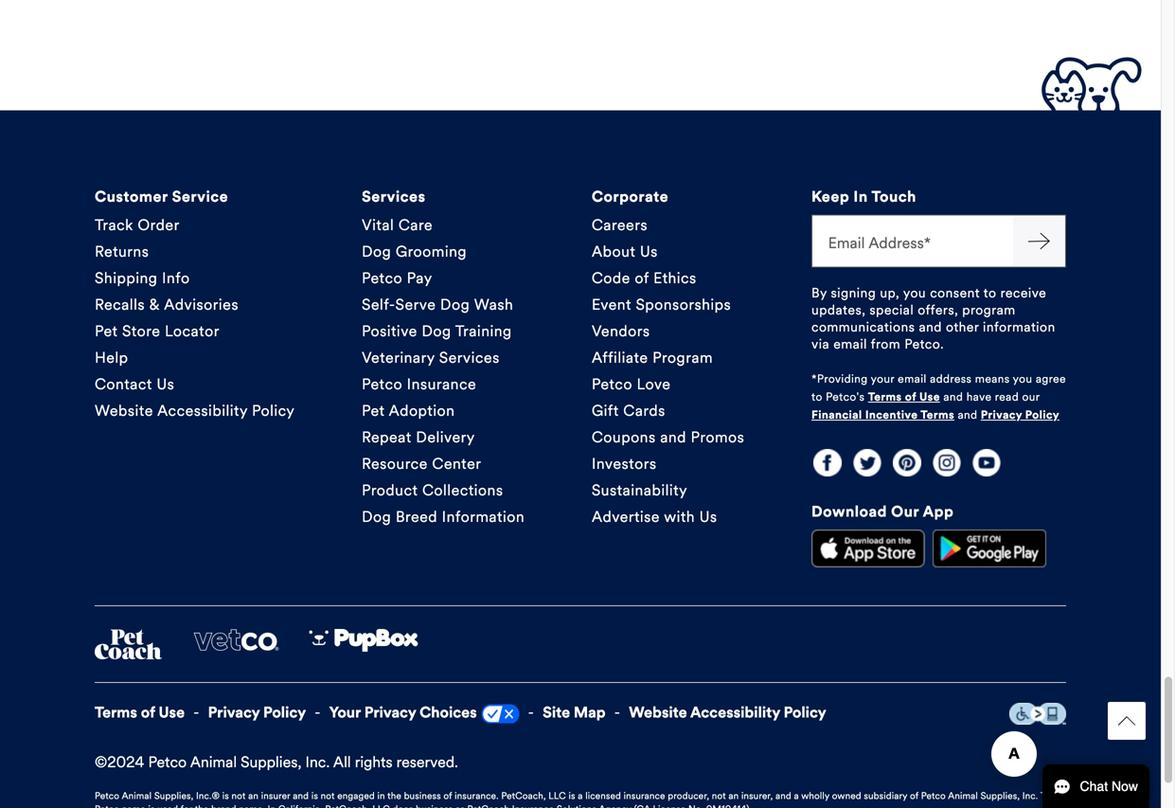 Task type: describe. For each thing, give the bounding box(es) containing it.
insurance inside petco animal supplies, inc.® is not an insurer and is not engaged in the business of insurance. petcoach, llc is a licensed insurance producer, not an insurer, and a wholly owned subsidiary of petco animal supplies, inc. the petco name is used for the brand name. in california, petcoach, llc does business as petcoach insurance solutions agency (ca license no. 0m10414).
[[512, 803, 554, 808]]

(ca
[[634, 803, 651, 808]]

privacy inside privacy policy link
[[208, 703, 260, 722]]

petco right "2024"
[[148, 752, 187, 771]]

email inside *providing your email address means you agree to
[[898, 372, 927, 386]]

and right insurer,
[[776, 790, 792, 802]]

track order link
[[95, 211, 180, 238]]

financial
[[812, 408, 863, 422]]

advisories
[[164, 295, 239, 314]]

pet inside services vital care dog grooming petco pay self-serve dog wash positive dog training veterinary services petco insurance pet adoption repeat delivery resource center product collections dog breed information
[[362, 401, 385, 420]]

producer,
[[668, 790, 710, 802]]

2 horizontal spatial supplies,
[[981, 790, 1020, 802]]

of up "2024"
[[141, 703, 155, 722]]

1 horizontal spatial petcoach,
[[501, 790, 546, 802]]

license
[[653, 803, 686, 808]]

contact us link
[[95, 371, 175, 397]]

care
[[399, 215, 433, 234]]

positive
[[362, 321, 418, 340]]

website accessibility policy
[[629, 703, 827, 722]]

map
[[574, 703, 606, 722]]

email inside by signing up, you consent to receive updates, special offers, program communications and other information via email from petco.
[[834, 336, 868, 352]]

rights
[[355, 752, 393, 771]]

0 horizontal spatial privacy policy link
[[208, 702, 306, 723]]

submit email address image
[[1028, 229, 1051, 252]]

corporate
[[592, 187, 669, 206]]

california,
[[278, 803, 323, 808]]

0 horizontal spatial website accessibility policy link
[[95, 397, 295, 424]]

pay
[[407, 268, 433, 287]]

financial incentive terms link
[[812, 407, 955, 424]]

about us link
[[592, 238, 658, 265]]

insurer,
[[742, 790, 773, 802]]

engaged
[[337, 790, 375, 802]]

contact
[[95, 374, 152, 393]]

1 horizontal spatial the
[[388, 790, 402, 802]]

help link
[[95, 344, 128, 371]]

0 horizontal spatial use
[[159, 703, 185, 722]]

1 a from the left
[[578, 790, 583, 802]]

wholly
[[802, 790, 830, 802]]

insurance inside services vital care dog grooming petco pay self-serve dog wash positive dog training veterinary services petco insurance pet adoption repeat delivery resource center product collections dog breed information
[[407, 374, 477, 393]]

corporate careers about us code of ethics event sponsorships vendors affiliate program petco love gift cards coupons and promos investors sustainability advertise with us
[[592, 187, 745, 526]]

our
[[1023, 390, 1040, 404]]

to inside *providing your email address means you agree to
[[812, 390, 823, 404]]

store
[[122, 321, 160, 340]]

advertise
[[592, 507, 660, 526]]

code of ethics link
[[592, 265, 697, 291]]

site map
[[543, 703, 606, 722]]

delivery
[[416, 427, 475, 446]]

your
[[329, 703, 361, 722]]

product
[[362, 480, 418, 499]]

sustainability link
[[592, 477, 688, 503]]

vendors link
[[592, 318, 650, 344]]

shipping info link
[[95, 265, 190, 291]]

site map link
[[543, 702, 606, 723]]

repeat delivery link
[[362, 424, 475, 450]]

ethics
[[654, 268, 697, 287]]

breed
[[396, 507, 438, 526]]

3 not from the left
[[712, 790, 726, 802]]

affiliate program link
[[592, 344, 713, 371]]

product collections link
[[362, 477, 503, 503]]

0 horizontal spatial services
[[362, 187, 426, 206]]

0 horizontal spatial terms
[[95, 703, 137, 722]]

1 horizontal spatial llc
[[549, 790, 566, 802]]

consent
[[930, 284, 980, 301]]

careers
[[592, 215, 648, 234]]

services vital care dog grooming petco pay self-serve dog wash positive dog training veterinary services petco insurance pet adoption repeat delivery resource center product collections dog breed information
[[362, 187, 525, 526]]

self-serve dog wash link
[[362, 291, 514, 318]]

2 not from the left
[[321, 790, 335, 802]]

pet adoption link
[[362, 397, 455, 424]]

keep in touch
[[812, 187, 917, 206]]

petco.
[[905, 336, 944, 352]]

petco inside the corporate careers about us code of ethics event sponsorships vendors affiliate program petco love gift cards coupons and promos investors sustainability advertise with us
[[592, 374, 633, 393]]

program
[[963, 301, 1016, 318]]

wash
[[474, 295, 514, 314]]

address
[[930, 372, 972, 386]]

by signing up, you consent to receive updates, special offers, program communications and other information via email from petco.
[[812, 284, 1056, 352]]

veterinary services link
[[362, 344, 500, 371]]

dog breed information link
[[362, 503, 525, 530]]

investors link
[[592, 450, 657, 477]]

event
[[592, 295, 632, 314]]

customer
[[95, 187, 168, 206]]

is up california,
[[311, 790, 318, 802]]

1 horizontal spatial in
[[854, 187, 868, 206]]

vital care link
[[362, 211, 433, 238]]

of right subsidiary
[[910, 790, 919, 802]]

1 horizontal spatial terms of use link
[[868, 388, 941, 405]]

you inside by signing up, you consent to receive updates, special offers, program communications and other information via email from petco.
[[904, 284, 927, 301]]

us inside "customer service track order returns shipping info recalls & advisories pet store locator help contact us website accessibility policy"
[[157, 374, 175, 393]]

shipping
[[95, 268, 158, 287]]

petco up the self-
[[362, 268, 403, 287]]

in inside petco animal supplies, inc.® is not an insurer and is not engaged in the business of insurance. petcoach, llc is a licensed insurance producer, not an insurer, and a wholly owned subsidiary of petco animal supplies, inc. the petco name is used for the brand name. in california, petcoach, llc does business as petcoach insurance solutions agency (ca license no. 0m10414).
[[268, 803, 276, 808]]

other
[[946, 319, 979, 335]]

and inside the corporate careers about us code of ethics event sponsorships vendors affiliate program petco love gift cards coupons and promos investors sustainability advertise with us
[[660, 427, 687, 446]]

in
[[378, 790, 385, 802]]

0 horizontal spatial the
[[195, 803, 209, 808]]

track
[[95, 215, 133, 234]]

pet inside "customer service track order returns shipping info recalls & advisories pet store locator help contact us website accessibility policy"
[[95, 321, 118, 340]]

is up brand
[[222, 790, 229, 802]]

petco animal supplies, inc.® is not an insurer and is not engaged in the business of insurance. petcoach, llc is a licensed insurance producer, not an insurer, and a wholly owned subsidiary of petco animal supplies, inc. the petco name is used for the brand name. in california, petcoach, llc does business as petcoach insurance solutions agency (ca license no. 0m10414).
[[95, 790, 1057, 808]]

communications
[[812, 319, 915, 335]]

agree
[[1036, 372, 1067, 386]]

your
[[871, 372, 895, 386]]

is left used on the bottom left
[[148, 803, 155, 808]]

1 an from the left
[[248, 790, 259, 802]]

and inside by signing up, you consent to receive updates, special offers, program communications and other information via email from petco.
[[919, 319, 942, 335]]

investors
[[592, 454, 657, 473]]

insurance
[[624, 790, 666, 802]]

positive dog training link
[[362, 318, 512, 344]]

download our app
[[812, 502, 954, 521]]

1 vertical spatial accessibility
[[691, 703, 780, 722]]

reserved.
[[397, 752, 458, 771]]

dog down 'product'
[[362, 507, 391, 526]]

petco insurance link
[[362, 371, 477, 397]]

of inside the corporate careers about us code of ethics event sponsorships vendors affiliate program petco love gift cards coupons and promos investors sustainability advertise with us
[[635, 268, 649, 287]]

collections
[[422, 480, 503, 499]]

training
[[455, 321, 512, 340]]

1 vertical spatial business
[[416, 803, 453, 808]]

0 horizontal spatial animal
[[122, 790, 152, 802]]

gift
[[592, 401, 619, 420]]

privacy policy
[[208, 703, 306, 722]]

2 horizontal spatial animal
[[948, 790, 978, 802]]

1 horizontal spatial website
[[629, 703, 687, 722]]



Task type: locate. For each thing, give the bounding box(es) containing it.
1 horizontal spatial privacy
[[364, 703, 416, 722]]

1 vertical spatial email
[[898, 372, 927, 386]]

0 horizontal spatial us
[[157, 374, 175, 393]]

2 a from the left
[[794, 790, 799, 802]]

petco's
[[826, 390, 865, 404]]

coupons
[[592, 427, 656, 446]]

animal up name
[[122, 790, 152, 802]]

an up 0m10414). at right
[[729, 790, 739, 802]]

services down "training"
[[439, 348, 500, 367]]

the down inc.®
[[195, 803, 209, 808]]

you right up,
[[904, 284, 927, 301]]

0m10414).
[[706, 803, 752, 808]]

1 horizontal spatial not
[[321, 790, 335, 802]]

dog
[[362, 242, 391, 261], [440, 295, 470, 314], [422, 321, 452, 340], [362, 507, 391, 526]]

you inside *providing your email address means you agree to
[[1013, 372, 1033, 386]]

petcoach,
[[501, 790, 546, 802], [325, 803, 370, 808]]

incentive
[[866, 408, 918, 422]]

0 vertical spatial you
[[904, 284, 927, 301]]

0 vertical spatial website accessibility policy link
[[95, 397, 295, 424]]

1 horizontal spatial supplies,
[[241, 752, 302, 771]]

in right 'keep'
[[854, 187, 868, 206]]

0 vertical spatial business
[[404, 790, 441, 802]]

privacy inside your privacy choices button
[[364, 703, 416, 722]]

1 vertical spatial us
[[157, 374, 175, 393]]

us right contact
[[157, 374, 175, 393]]

email right your
[[898, 372, 927, 386]]

no.
[[689, 803, 704, 808]]

an up the name.
[[248, 790, 259, 802]]

to up 'program'
[[984, 284, 997, 301]]

your privacy choices
[[329, 703, 477, 722]]

pet
[[95, 321, 118, 340], [362, 401, 385, 420]]

not left engaged
[[321, 790, 335, 802]]

terms up financial incentive terms "link"
[[868, 390, 902, 404]]

petco down veterinary
[[362, 374, 403, 393]]

pet up help
[[95, 321, 118, 340]]

1 horizontal spatial accessibility
[[691, 703, 780, 722]]

supplies, up used on the bottom left
[[154, 790, 194, 802]]

animal right subsidiary
[[948, 790, 978, 802]]

1 vertical spatial website
[[629, 703, 687, 722]]

0 vertical spatial to
[[984, 284, 997, 301]]

terms of use link up "2024"
[[95, 702, 185, 723]]

dog down vital on the left
[[362, 242, 391, 261]]

of up incentive
[[905, 390, 917, 404]]

privacy policy link up © 2024 petco animal supplies, inc. all rights reserved.
[[208, 702, 306, 723]]

business up does
[[404, 790, 441, 802]]

website accessibility policy link down contact
[[95, 397, 295, 424]]

privacy down read
[[981, 408, 1023, 422]]

information
[[983, 319, 1056, 335]]

name
[[122, 803, 146, 808]]

0 horizontal spatial insurance
[[407, 374, 477, 393]]

2 horizontal spatial privacy
[[981, 408, 1023, 422]]

inc.®
[[196, 790, 220, 802]]

subsidiary
[[864, 790, 908, 802]]

0 horizontal spatial a
[[578, 790, 583, 802]]

©
[[95, 752, 107, 771]]

1 horizontal spatial pet
[[362, 401, 385, 420]]

2 horizontal spatial not
[[712, 790, 726, 802]]

1 horizontal spatial use
[[920, 390, 941, 404]]

not up the name.
[[232, 790, 246, 802]]

affiliate
[[592, 348, 648, 367]]

© 2024 petco animal supplies, inc. all rights reserved.
[[95, 752, 458, 771]]

accessibility inside "customer service track order returns shipping info recalls & advisories pet store locator help contact us website accessibility policy"
[[157, 401, 248, 420]]

up,
[[880, 284, 900, 301]]

0 vertical spatial insurance
[[407, 374, 477, 393]]

center
[[432, 454, 482, 473]]

privacy inside petco's terms of use and have read our financial incentive terms and privacy policy
[[981, 408, 1023, 422]]

1 vertical spatial website accessibility policy link
[[629, 702, 827, 723]]

0 vertical spatial llc
[[549, 790, 566, 802]]

use left the privacy policy
[[159, 703, 185, 722]]

2 an from the left
[[729, 790, 739, 802]]

via
[[812, 336, 830, 352]]

of left the insurance.
[[444, 790, 452, 802]]

insurer
[[261, 790, 290, 802]]

cards
[[624, 401, 666, 420]]

None email field
[[812, 214, 1014, 267]]

and up petco.
[[919, 319, 942, 335]]

recalls & advisories link
[[95, 291, 239, 318]]

your privacy choices button
[[329, 702, 477, 723]]

us right with
[[700, 507, 718, 526]]

accessibility down contact us link
[[157, 401, 248, 420]]

petco pay link
[[362, 265, 433, 291]]

event sponsorships link
[[592, 291, 731, 318]]

1 vertical spatial privacy policy link
[[208, 702, 306, 723]]

1 vertical spatial inc.
[[1023, 790, 1038, 802]]

1 vertical spatial insurance
[[512, 803, 554, 808]]

adoption
[[389, 401, 455, 420]]

1 vertical spatial pet
[[362, 401, 385, 420]]

advertise with us link
[[592, 503, 718, 530]]

1 vertical spatial you
[[1013, 372, 1033, 386]]

0 vertical spatial petcoach,
[[501, 790, 546, 802]]

1 horizontal spatial a
[[794, 790, 799, 802]]

1 horizontal spatial services
[[439, 348, 500, 367]]

inc. left the
[[1023, 790, 1038, 802]]

means
[[975, 372, 1010, 386]]

inc. inside petco animal supplies, inc.® is not an insurer and is not engaged in the business of insurance. petcoach, llc is a licensed insurance producer, not an insurer, and a wholly owned subsidiary of petco animal supplies, inc. the petco name is used for the brand name. in california, petcoach, llc does business as petcoach insurance solutions agency (ca license no. 0m10414).
[[1023, 790, 1038, 802]]

1 horizontal spatial you
[[1013, 372, 1033, 386]]

website accessibility policy link up insurer,
[[629, 702, 827, 723]]

does
[[393, 803, 413, 808]]

0 vertical spatial in
[[854, 187, 868, 206]]

0 vertical spatial email
[[834, 336, 868, 352]]

insurance left solutions
[[512, 803, 554, 808]]

website down contact
[[95, 401, 153, 420]]

of
[[635, 268, 649, 287], [905, 390, 917, 404], [141, 703, 155, 722], [444, 790, 452, 802], [910, 790, 919, 802]]

privacy up © 2024 petco animal supplies, inc. all rights reserved.
[[208, 703, 260, 722]]

0 horizontal spatial website
[[95, 401, 153, 420]]

0 horizontal spatial terms of use link
[[95, 702, 185, 723]]

pet up repeat on the left bottom of page
[[362, 401, 385, 420]]

0 vertical spatial pet
[[95, 321, 118, 340]]

scroll to top image
[[1119, 712, 1136, 729]]

app
[[923, 502, 954, 521]]

website inside "customer service track order returns shipping info recalls & advisories pet store locator help contact us website accessibility policy"
[[95, 401, 153, 420]]

careers link
[[592, 211, 648, 238]]

supplies, left the
[[981, 790, 1020, 802]]

0 horizontal spatial an
[[248, 790, 259, 802]]

1 vertical spatial llc
[[373, 803, 390, 808]]

email down the communications
[[834, 336, 868, 352]]

policy inside "customer service track order returns shipping info recalls & advisories pet store locator help contact us website accessibility policy"
[[252, 401, 295, 420]]

privacy policy link down our
[[981, 407, 1060, 424]]

us up code of ethics link
[[640, 242, 658, 261]]

and down the address
[[944, 390, 964, 404]]

dog grooming link
[[362, 238, 467, 265]]

in
[[854, 187, 868, 206], [268, 803, 276, 808]]

privacy right your
[[364, 703, 416, 722]]

from
[[871, 336, 901, 352]]

the up does
[[388, 790, 402, 802]]

a up solutions
[[578, 790, 583, 802]]

llc down in
[[373, 803, 390, 808]]

and up california,
[[293, 790, 309, 802]]

1 horizontal spatial inc.
[[1023, 790, 1038, 802]]

terms up "2024"
[[95, 703, 137, 722]]

and down cards
[[660, 427, 687, 446]]

0 horizontal spatial pet
[[95, 321, 118, 340]]

not up 0m10414). at right
[[712, 790, 726, 802]]

1 horizontal spatial website accessibility policy link
[[629, 702, 827, 723]]

0 vertical spatial inc.
[[306, 752, 330, 771]]

resource center link
[[362, 450, 482, 477]]

business left the as
[[416, 803, 453, 808]]

petcoach
[[468, 803, 510, 808]]

vital
[[362, 215, 394, 234]]

website right map
[[629, 703, 687, 722]]

1 horizontal spatial email
[[898, 372, 927, 386]]

0 vertical spatial services
[[362, 187, 426, 206]]

in down insurer
[[268, 803, 276, 808]]

to
[[984, 284, 997, 301], [812, 390, 823, 404]]

0 horizontal spatial supplies,
[[154, 790, 194, 802]]

&
[[149, 295, 160, 314]]

1 horizontal spatial us
[[640, 242, 658, 261]]

1 vertical spatial use
[[159, 703, 185, 722]]

1 horizontal spatial to
[[984, 284, 997, 301]]

policy inside petco's terms of use and have read our financial incentive terms and privacy policy
[[1026, 408, 1060, 422]]

dog down self-serve dog wash link
[[422, 321, 452, 340]]

info
[[162, 268, 190, 287]]

0 horizontal spatial to
[[812, 390, 823, 404]]

choices
[[420, 703, 477, 722]]

terms of use
[[95, 703, 185, 722]]

repeat
[[362, 427, 412, 446]]

0 vertical spatial terms of use link
[[868, 388, 941, 405]]

1 vertical spatial petcoach,
[[325, 803, 370, 808]]

you
[[904, 284, 927, 301], [1013, 372, 1033, 386]]

have
[[967, 390, 992, 404]]

1 horizontal spatial animal
[[190, 752, 237, 771]]

love
[[637, 374, 671, 393]]

1 vertical spatial the
[[195, 803, 209, 808]]

dog up positive dog training link
[[440, 295, 470, 314]]

1 vertical spatial terms of use link
[[95, 702, 185, 723]]

petco right subsidiary
[[921, 790, 946, 802]]

2 vertical spatial us
[[700, 507, 718, 526]]

0 vertical spatial terms
[[868, 390, 902, 404]]

0 vertical spatial the
[[388, 790, 402, 802]]

1 horizontal spatial an
[[729, 790, 739, 802]]

by
[[812, 284, 827, 301]]

services
[[362, 187, 426, 206], [439, 348, 500, 367]]

owned
[[832, 790, 862, 802]]

you up our
[[1013, 372, 1033, 386]]

0 horizontal spatial privacy
[[208, 703, 260, 722]]

accessibility up insurer,
[[691, 703, 780, 722]]

website
[[95, 401, 153, 420], [629, 703, 687, 722]]

0 horizontal spatial you
[[904, 284, 927, 301]]

use
[[920, 390, 941, 404], [159, 703, 185, 722]]

0 vertical spatial us
[[640, 242, 658, 261]]

petcoach, up petcoach
[[501, 790, 546, 802]]

supplies, up insurer
[[241, 752, 302, 771]]

with
[[664, 507, 695, 526]]

0 horizontal spatial inc.
[[306, 752, 330, 771]]

site
[[543, 703, 570, 722]]

1 not from the left
[[232, 790, 246, 802]]

use down the address
[[920, 390, 941, 404]]

touch
[[872, 187, 917, 206]]

service
[[172, 187, 228, 206]]

order
[[138, 215, 180, 234]]

and
[[919, 319, 942, 335], [944, 390, 964, 404], [958, 408, 978, 422], [660, 427, 687, 446], [293, 790, 309, 802], [776, 790, 792, 802]]

0 horizontal spatial accessibility
[[157, 401, 248, 420]]

0 horizontal spatial in
[[268, 803, 276, 808]]

petco up gift
[[592, 374, 633, 393]]

code
[[592, 268, 631, 287]]

inc. left all
[[306, 752, 330, 771]]

2 horizontal spatial terms
[[921, 408, 955, 422]]

a
[[578, 790, 583, 802], [794, 790, 799, 802]]

read
[[995, 390, 1019, 404]]

used
[[158, 803, 178, 808]]

to inside by signing up, you consent to receive updates, special offers, program communications and other information via email from petco.
[[984, 284, 997, 301]]

services up vital care link on the left top of the page
[[362, 187, 426, 206]]

0 horizontal spatial email
[[834, 336, 868, 352]]

1 vertical spatial services
[[439, 348, 500, 367]]

use inside petco's terms of use and have read our financial incentive terms and privacy policy
[[920, 390, 941, 404]]

petcoach, down engaged
[[325, 803, 370, 808]]

to up financial
[[812, 390, 823, 404]]

petco left name
[[95, 803, 119, 808]]

the
[[388, 790, 402, 802], [195, 803, 209, 808]]

0 horizontal spatial llc
[[373, 803, 390, 808]]

0 horizontal spatial petcoach,
[[325, 803, 370, 808]]

1 horizontal spatial privacy policy link
[[981, 407, 1060, 424]]

terms down *providing your email address means you agree to
[[921, 408, 955, 422]]

updates,
[[812, 301, 866, 318]]

petco down ©
[[95, 790, 119, 802]]

0 vertical spatial privacy policy link
[[981, 407, 1060, 424]]

of right code
[[635, 268, 649, 287]]

llc up solutions
[[549, 790, 566, 802]]

1 vertical spatial to
[[812, 390, 823, 404]]

0 vertical spatial website
[[95, 401, 153, 420]]

a left wholly
[[794, 790, 799, 802]]

0 vertical spatial accessibility
[[157, 401, 248, 420]]

as
[[456, 803, 465, 808]]

animal up inc.®
[[190, 752, 237, 771]]

arrow right 12 button
[[1014, 214, 1067, 267]]

insurance
[[407, 374, 477, 393], [512, 803, 554, 808]]

1 horizontal spatial terms
[[868, 390, 902, 404]]

and down have
[[958, 408, 978, 422]]

is up solutions
[[569, 790, 576, 802]]

of inside petco's terms of use and have read our financial incentive terms and privacy policy
[[905, 390, 917, 404]]

is
[[222, 790, 229, 802], [311, 790, 318, 802], [569, 790, 576, 802], [148, 803, 155, 808]]

0 vertical spatial use
[[920, 390, 941, 404]]

terms of use link up incentive
[[868, 388, 941, 405]]

gift cards link
[[592, 397, 666, 424]]

recalls
[[95, 295, 145, 314]]

1 vertical spatial in
[[268, 803, 276, 808]]

your privacy choices icon image
[[482, 704, 520, 723]]

0 horizontal spatial not
[[232, 790, 246, 802]]

special
[[870, 301, 914, 318]]

1 horizontal spatial insurance
[[512, 803, 554, 808]]

2 horizontal spatial us
[[700, 507, 718, 526]]

insurance down veterinary services link at the left of the page
[[407, 374, 477, 393]]

llc
[[549, 790, 566, 802], [373, 803, 390, 808]]

2 vertical spatial terms
[[95, 703, 137, 722]]

vendors
[[592, 321, 650, 340]]

1 vertical spatial terms
[[921, 408, 955, 422]]

signing
[[831, 284, 876, 301]]

locator
[[165, 321, 220, 340]]

sponsorships
[[636, 295, 731, 314]]



Task type: vqa. For each thing, say whether or not it's contained in the screenshot.
off inside option group
no



